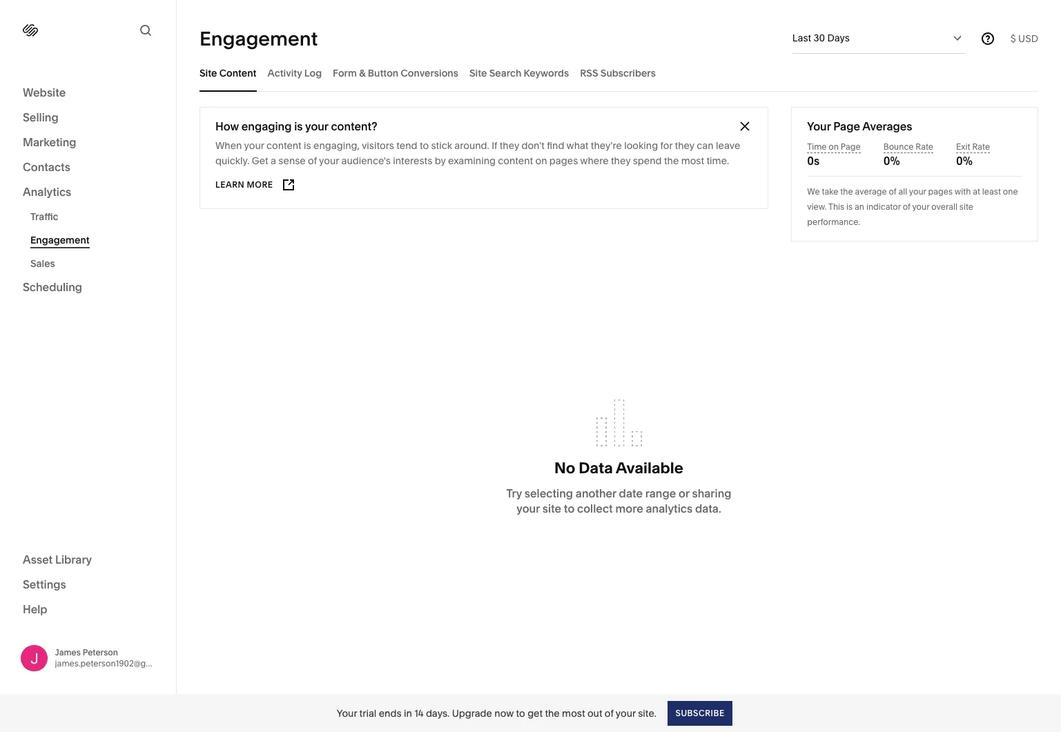 Task type: vqa. For each thing, say whether or not it's contained in the screenshot.
pages inside the We take the average of all your pages with at least one view. This is an indicator of your overall site performance.
yes



Task type: describe. For each thing, give the bounding box(es) containing it.
no
[[555, 459, 575, 478]]

james peterson james.peterson1902@gmail.com
[[55, 647, 182, 669]]

site for site content
[[200, 67, 217, 79]]

try selecting another date range or sharing your site to collect more analytics data.
[[506, 487, 732, 516]]

least
[[982, 186, 1001, 197]]

$ usd
[[1011, 32, 1038, 45]]

days.
[[426, 707, 450, 720]]

upgrade
[[452, 707, 492, 720]]

marketing
[[23, 135, 76, 149]]

your down engaging, at left top
[[319, 155, 339, 167]]

selling link
[[23, 110, 153, 126]]

of left all in the top right of the page
[[889, 186, 897, 197]]

log
[[304, 67, 322, 79]]

days
[[827, 32, 850, 44]]

contacts link
[[23, 159, 153, 176]]

traffic link
[[30, 205, 161, 229]]

one
[[1003, 186, 1018, 197]]

form
[[333, 67, 357, 79]]

1 vertical spatial engagement
[[30, 234, 90, 246]]

an
[[855, 202, 864, 212]]

subscribe
[[675, 708, 724, 718]]

out
[[588, 707, 602, 720]]

or
[[679, 487, 690, 501]]

of down all in the top right of the page
[[903, 202, 911, 212]]

site inside the we take the average of all your pages with at least one view. this is an indicator of your overall site performance.
[[960, 202, 974, 212]]

exit rate 0%
[[956, 142, 990, 168]]

the inside when your content is engaging, visitors tend to stick around. if they don't find what they're looking for they can leave quickly. get a sense of your audience's interests by examining content on pages where they spend the most time.
[[664, 155, 679, 167]]

get
[[528, 707, 543, 720]]

to inside when your content is engaging, visitors tend to stick around. if they don't find what they're looking for they can leave quickly. get a sense of your audience's interests by examining content on pages where they spend the most time.
[[420, 139, 429, 152]]

get
[[252, 155, 268, 167]]

library
[[55, 553, 92, 567]]

how engaging is your content?
[[215, 119, 377, 133]]

don't
[[522, 139, 545, 152]]

pages inside when your content is engaging, visitors tend to stick around. if they don't find what they're looking for they can leave quickly. get a sense of your audience's interests by examining content on pages where they spend the most time.
[[549, 155, 578, 167]]

of inside when your content is engaging, visitors tend to stick around. if they don't find what they're looking for they can leave quickly. get a sense of your audience's interests by examining content on pages where they spend the most time.
[[308, 155, 317, 167]]

1 vertical spatial most
[[562, 707, 585, 720]]

if
[[492, 139, 497, 152]]

subscribe button
[[668, 701, 732, 726]]

peterson
[[83, 647, 118, 658]]

usd
[[1018, 32, 1038, 45]]

your for your trial ends in 14 days. upgrade now to get the most out of your site.
[[337, 707, 357, 720]]

help link
[[23, 602, 47, 617]]

content
[[219, 67, 257, 79]]

site inside "try selecting another date range or sharing your site to collect more analytics data."
[[542, 502, 561, 516]]

1 vertical spatial content
[[498, 155, 533, 167]]

your for your page averages
[[807, 119, 831, 133]]

search
[[489, 67, 521, 79]]

1 horizontal spatial to
[[516, 707, 525, 720]]

0% for bounce rate 0%
[[884, 154, 900, 168]]

learn more button
[[215, 173, 296, 197]]

your left overall
[[912, 202, 930, 212]]

activity log
[[268, 67, 322, 79]]

help
[[23, 602, 47, 616]]

to inside "try selecting another date range or sharing your site to collect more analytics data."
[[564, 502, 575, 516]]

bounce
[[884, 142, 914, 152]]

they're
[[591, 139, 622, 152]]

view.
[[807, 202, 827, 212]]

your up get
[[244, 139, 264, 152]]

rss subscribers button
[[580, 54, 656, 92]]

james
[[55, 647, 81, 658]]

audience's
[[341, 155, 391, 167]]

traffic
[[30, 211, 58, 223]]

what
[[567, 139, 589, 152]]

site content
[[200, 67, 257, 79]]

site search keywords button
[[469, 54, 569, 92]]

time
[[807, 142, 827, 152]]

rate for exit rate 0%
[[972, 142, 990, 152]]

your inside "try selecting another date range or sharing your site to collect more analytics data."
[[517, 502, 540, 516]]

pages inside the we take the average of all your pages with at least one view. this is an indicator of your overall site performance.
[[928, 186, 953, 197]]

conversions
[[401, 67, 458, 79]]

time.
[[707, 155, 729, 167]]

with
[[955, 186, 971, 197]]

when
[[215, 139, 242, 152]]

learn more
[[215, 180, 273, 190]]

website link
[[23, 85, 153, 101]]

all
[[899, 186, 907, 197]]

last
[[792, 32, 811, 44]]

looking
[[624, 139, 658, 152]]

when your content is engaging, visitors tend to stick around. if they don't find what they're looking for they can leave quickly. get a sense of your audience's interests by examining content on pages where they spend the most time.
[[215, 139, 740, 167]]

selecting
[[525, 487, 573, 501]]

sharing
[[692, 487, 732, 501]]

contacts
[[23, 160, 70, 174]]

0% for exit rate 0%
[[956, 154, 973, 168]]

data
[[579, 459, 613, 478]]

this
[[829, 202, 845, 212]]

selling
[[23, 110, 58, 124]]

marketing link
[[23, 135, 153, 151]]

0 horizontal spatial they
[[500, 139, 519, 152]]

for
[[660, 139, 673, 152]]

we
[[807, 186, 820, 197]]

available
[[616, 459, 683, 478]]

the inside the we take the average of all your pages with at least one view. this is an indicator of your overall site performance.
[[840, 186, 853, 197]]

site.
[[638, 707, 657, 720]]

a
[[271, 155, 276, 167]]

is inside when your content is engaging, visitors tend to stick around. if they don't find what they're looking for they can leave quickly. get a sense of your audience's interests by examining content on pages where they spend the most time.
[[304, 139, 311, 152]]



Task type: locate. For each thing, give the bounding box(es) containing it.
1 vertical spatial is
[[304, 139, 311, 152]]

page
[[833, 119, 860, 133], [841, 142, 861, 152]]

site for site search keywords
[[469, 67, 487, 79]]

to down selecting
[[564, 502, 575, 516]]

most
[[681, 155, 704, 167], [562, 707, 585, 720]]

rate
[[916, 142, 933, 152], [972, 142, 990, 152]]

1 vertical spatial on
[[535, 155, 547, 167]]

site left search
[[469, 67, 487, 79]]

1 0% from the left
[[884, 154, 900, 168]]

engagement link
[[30, 229, 161, 252]]

james.peterson1902@gmail.com
[[55, 659, 182, 669]]

rate inside exit rate 0%
[[972, 142, 990, 152]]

page inside time on page 0s
[[841, 142, 861, 152]]

2 0% from the left
[[956, 154, 973, 168]]

data.
[[695, 502, 721, 516]]

rss subscribers
[[580, 67, 656, 79]]

0 vertical spatial your
[[807, 119, 831, 133]]

engaging
[[241, 119, 292, 133]]

indicator
[[866, 202, 901, 212]]

0 horizontal spatial site
[[542, 502, 561, 516]]

another
[[576, 487, 616, 501]]

more down date
[[615, 502, 643, 516]]

leave
[[716, 139, 740, 152]]

exit
[[956, 142, 970, 152]]

1 horizontal spatial they
[[611, 155, 631, 167]]

asset
[[23, 553, 53, 567]]

scheduling
[[23, 280, 82, 294]]

0 horizontal spatial to
[[420, 139, 429, 152]]

0 vertical spatial pages
[[549, 155, 578, 167]]

1 horizontal spatial is
[[304, 139, 311, 152]]

site
[[200, 67, 217, 79], [469, 67, 487, 79]]

more inside "try selecting another date range or sharing your site to collect more analytics data."
[[615, 502, 643, 516]]

2 vertical spatial the
[[545, 707, 560, 720]]

your page averages
[[807, 119, 912, 133]]

2 horizontal spatial is
[[847, 202, 853, 212]]

button
[[368, 67, 399, 79]]

now
[[495, 707, 514, 720]]

2 horizontal spatial to
[[564, 502, 575, 516]]

your left site.
[[616, 707, 636, 720]]

site search keywords
[[469, 67, 569, 79]]

around.
[[455, 139, 489, 152]]

0 horizontal spatial rate
[[916, 142, 933, 152]]

rate for bounce rate 0%
[[916, 142, 933, 152]]

content down don't
[[498, 155, 533, 167]]

0 vertical spatial content
[[266, 139, 302, 152]]

the down for
[[664, 155, 679, 167]]

0 horizontal spatial site
[[200, 67, 217, 79]]

1 vertical spatial to
[[564, 502, 575, 516]]

1 vertical spatial more
[[615, 502, 643, 516]]

pages
[[549, 155, 578, 167], [928, 186, 953, 197]]

1 site from the left
[[200, 67, 217, 79]]

0 horizontal spatial more
[[247, 180, 273, 190]]

2 rate from the left
[[972, 142, 990, 152]]

1 vertical spatial site
[[542, 502, 561, 516]]

0 vertical spatial site
[[960, 202, 974, 212]]

average
[[855, 186, 887, 197]]

pages up overall
[[928, 186, 953, 197]]

on
[[829, 142, 839, 152], [535, 155, 547, 167]]

scheduling link
[[23, 280, 153, 296]]

1 vertical spatial your
[[337, 707, 357, 720]]

2 vertical spatial is
[[847, 202, 853, 212]]

we take the average of all your pages with at least one view. this is an indicator of your overall site performance.
[[807, 186, 1018, 227]]

most inside when your content is engaging, visitors tend to stick around. if they don't find what they're looking for they can leave quickly. get a sense of your audience's interests by examining content on pages where they spend the most time.
[[681, 155, 704, 167]]

1 vertical spatial pages
[[928, 186, 953, 197]]

1 horizontal spatial most
[[681, 155, 704, 167]]

page up time on page 0s
[[833, 119, 860, 133]]

site inside the site content button
[[200, 67, 217, 79]]

tab list
[[200, 54, 1038, 92]]

the right take
[[840, 186, 853, 197]]

ends
[[379, 707, 402, 720]]

examining
[[448, 155, 496, 167]]

more
[[247, 180, 273, 190], [615, 502, 643, 516]]

site content button
[[200, 54, 257, 92]]

&
[[359, 67, 366, 79]]

the right the get
[[545, 707, 560, 720]]

1 horizontal spatial more
[[615, 502, 643, 516]]

on inside when your content is engaging, visitors tend to stick around. if they don't find what they're looking for they can leave quickly. get a sense of your audience's interests by examining content on pages where they spend the most time.
[[535, 155, 547, 167]]

they down they're at the top of the page
[[611, 155, 631, 167]]

more down get
[[247, 180, 273, 190]]

0 vertical spatial is
[[294, 119, 303, 133]]

0 horizontal spatial your
[[337, 707, 357, 720]]

settings link
[[23, 577, 153, 593]]

to right tend
[[420, 139, 429, 152]]

0% inside bounce rate 0%
[[884, 154, 900, 168]]

activity
[[268, 67, 302, 79]]

how
[[215, 119, 239, 133]]

analytics
[[23, 185, 71, 199]]

1 horizontal spatial 0%
[[956, 154, 973, 168]]

they
[[500, 139, 519, 152], [675, 139, 695, 152], [611, 155, 631, 167]]

2 vertical spatial to
[[516, 707, 525, 720]]

0s
[[807, 154, 820, 168]]

last 30 days button
[[792, 23, 965, 53]]

page down your page averages
[[841, 142, 861, 152]]

2 site from the left
[[469, 67, 487, 79]]

0 vertical spatial to
[[420, 139, 429, 152]]

of right out
[[605, 707, 614, 720]]

tab list containing site content
[[200, 54, 1038, 92]]

0 vertical spatial engagement
[[200, 27, 318, 50]]

1 vertical spatial the
[[840, 186, 853, 197]]

site left content
[[200, 67, 217, 79]]

spend
[[633, 155, 662, 167]]

find
[[547, 139, 564, 152]]

asset library link
[[23, 552, 153, 569]]

0 vertical spatial the
[[664, 155, 679, 167]]

0 horizontal spatial engagement
[[30, 234, 90, 246]]

most left out
[[562, 707, 585, 720]]

30
[[814, 32, 825, 44]]

1 rate from the left
[[916, 142, 933, 152]]

0 horizontal spatial 0%
[[884, 154, 900, 168]]

0%
[[884, 154, 900, 168], [956, 154, 973, 168]]

tend
[[396, 139, 417, 152]]

1 horizontal spatial rate
[[972, 142, 990, 152]]

activity log button
[[268, 54, 322, 92]]

1 horizontal spatial your
[[807, 119, 831, 133]]

analytics link
[[23, 184, 153, 201]]

is right engaging
[[294, 119, 303, 133]]

of right sense on the top left
[[308, 155, 317, 167]]

1 horizontal spatial content
[[498, 155, 533, 167]]

quickly.
[[215, 155, 250, 167]]

site down the with
[[960, 202, 974, 212]]

they right if
[[500, 139, 519, 152]]

rate inside bounce rate 0%
[[916, 142, 933, 152]]

engagement
[[200, 27, 318, 50], [30, 234, 90, 246]]

rate right exit
[[972, 142, 990, 152]]

0 horizontal spatial is
[[294, 119, 303, 133]]

0 horizontal spatial the
[[545, 707, 560, 720]]

stick
[[431, 139, 452, 152]]

is up sense on the top left
[[304, 139, 311, 152]]

0% inside exit rate 0%
[[956, 154, 973, 168]]

time on page 0s
[[807, 142, 861, 168]]

form & button conversions button
[[333, 54, 458, 92]]

keywords
[[524, 67, 569, 79]]

0% down exit
[[956, 154, 973, 168]]

subscribers
[[601, 67, 656, 79]]

on down don't
[[535, 155, 547, 167]]

1 vertical spatial page
[[841, 142, 861, 152]]

on right time
[[829, 142, 839, 152]]

last 30 days
[[792, 32, 850, 44]]

1 horizontal spatial site
[[469, 67, 487, 79]]

in
[[404, 707, 412, 720]]

0 vertical spatial most
[[681, 155, 704, 167]]

overall
[[932, 202, 958, 212]]

your up engaging, at left top
[[305, 119, 328, 133]]

is
[[294, 119, 303, 133], [304, 139, 311, 152], [847, 202, 853, 212]]

0 vertical spatial on
[[829, 142, 839, 152]]

0 horizontal spatial most
[[562, 707, 585, 720]]

they right for
[[675, 139, 695, 152]]

rss
[[580, 67, 598, 79]]

is left an
[[847, 202, 853, 212]]

your left the trial
[[337, 707, 357, 720]]

0 horizontal spatial on
[[535, 155, 547, 167]]

0 vertical spatial page
[[833, 119, 860, 133]]

take
[[822, 186, 839, 197]]

pages down find
[[549, 155, 578, 167]]

your down 'try'
[[517, 502, 540, 516]]

visitors
[[362, 139, 394, 152]]

rate right bounce on the right top of page
[[916, 142, 933, 152]]

to left the get
[[516, 707, 525, 720]]

1 horizontal spatial on
[[829, 142, 839, 152]]

on inside time on page 0s
[[829, 142, 839, 152]]

averages
[[863, 119, 912, 133]]

2 horizontal spatial they
[[675, 139, 695, 152]]

where
[[580, 155, 609, 167]]

interests
[[393, 155, 432, 167]]

0 horizontal spatial content
[[266, 139, 302, 152]]

0 vertical spatial more
[[247, 180, 273, 190]]

1 horizontal spatial engagement
[[200, 27, 318, 50]]

most down can
[[681, 155, 704, 167]]

sales
[[30, 258, 55, 270]]

1 horizontal spatial site
[[960, 202, 974, 212]]

0% down bounce on the right top of page
[[884, 154, 900, 168]]

website
[[23, 86, 66, 99]]

bounce rate 0%
[[884, 142, 933, 168]]

to
[[420, 139, 429, 152], [564, 502, 575, 516], [516, 707, 525, 720]]

1 horizontal spatial pages
[[928, 186, 953, 197]]

try
[[506, 487, 522, 501]]

site down selecting
[[542, 502, 561, 516]]

form & button conversions
[[333, 67, 458, 79]]

1 horizontal spatial the
[[664, 155, 679, 167]]

more inside button
[[247, 180, 273, 190]]

2 horizontal spatial the
[[840, 186, 853, 197]]

your up time
[[807, 119, 831, 133]]

your right all in the top right of the page
[[909, 186, 926, 197]]

your trial ends in 14 days. upgrade now to get the most out of your site.
[[337, 707, 657, 720]]

engagement up content
[[200, 27, 318, 50]]

trial
[[359, 707, 377, 720]]

is inside the we take the average of all your pages with at least one view. this is an indicator of your overall site performance.
[[847, 202, 853, 212]]

engagement down the traffic on the top of page
[[30, 234, 90, 246]]

site inside site search keywords button
[[469, 67, 487, 79]]

0 horizontal spatial pages
[[549, 155, 578, 167]]

settings
[[23, 578, 66, 591]]

content up sense on the top left
[[266, 139, 302, 152]]



